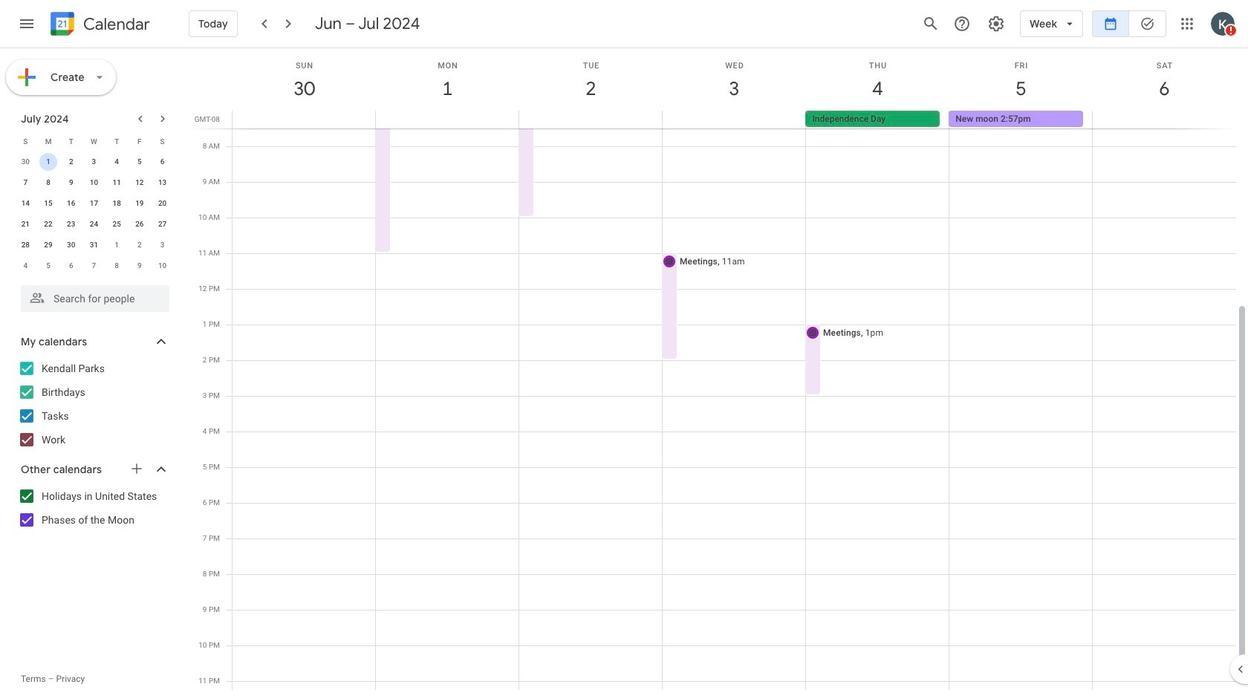 Task type: locate. For each thing, give the bounding box(es) containing it.
10 element
[[85, 174, 103, 192]]

27 element
[[154, 216, 171, 233]]

1 element
[[39, 153, 57, 171]]

3 element
[[85, 153, 103, 171]]

august 10 element
[[154, 257, 171, 275]]

august 2 element
[[131, 236, 149, 254]]

23 element
[[62, 216, 80, 233]]

8 element
[[39, 174, 57, 192]]

grid
[[190, 48, 1249, 691]]

august 3 element
[[154, 236, 171, 254]]

july 2024 grid
[[14, 131, 174, 277]]

17 element
[[85, 195, 103, 213]]

august 1 element
[[108, 236, 126, 254]]

14 element
[[17, 195, 34, 213]]

add other calendars image
[[129, 462, 144, 476]]

heading
[[80, 15, 150, 33]]

row
[[226, 111, 1249, 129], [14, 131, 174, 152], [14, 152, 174, 172], [14, 172, 174, 193], [14, 193, 174, 214], [14, 214, 174, 235], [14, 235, 174, 256], [14, 256, 174, 277]]

7 element
[[17, 174, 34, 192]]

6 element
[[154, 153, 171, 171]]

calendar element
[[48, 9, 150, 42]]

4 element
[[108, 153, 126, 171]]

5 element
[[131, 153, 149, 171]]

18 element
[[108, 195, 126, 213]]

other calendars list
[[3, 485, 184, 532]]

settings menu image
[[988, 15, 1006, 33]]

13 element
[[154, 174, 171, 192]]

29 element
[[39, 236, 57, 254]]

august 9 element
[[131, 257, 149, 275]]

cell
[[233, 111, 376, 129], [376, 111, 519, 129], [519, 111, 663, 129], [663, 111, 806, 129], [1093, 111, 1236, 129], [37, 152, 60, 172]]

main drawer image
[[18, 15, 36, 33]]

2 element
[[62, 153, 80, 171]]

15 element
[[39, 195, 57, 213]]

None search field
[[0, 279, 184, 312]]

row group
[[14, 152, 174, 277]]

31 element
[[85, 236, 103, 254]]



Task type: describe. For each thing, give the bounding box(es) containing it.
28 element
[[17, 236, 34, 254]]

august 4 element
[[17, 257, 34, 275]]

19 element
[[131, 195, 149, 213]]

20 element
[[154, 195, 171, 213]]

16 element
[[62, 195, 80, 213]]

august 7 element
[[85, 257, 103, 275]]

11 element
[[108, 174, 126, 192]]

Search for people text field
[[30, 285, 161, 312]]

21 element
[[17, 216, 34, 233]]

30 element
[[62, 236, 80, 254]]

my calendars list
[[3, 357, 184, 452]]

heading inside calendar element
[[80, 15, 150, 33]]

26 element
[[131, 216, 149, 233]]

august 6 element
[[62, 257, 80, 275]]

12 element
[[131, 174, 149, 192]]

22 element
[[39, 216, 57, 233]]

cell inside the july 2024 "grid"
[[37, 152, 60, 172]]

25 element
[[108, 216, 126, 233]]

9 element
[[62, 174, 80, 192]]

august 8 element
[[108, 257, 126, 275]]

august 5 element
[[39, 257, 57, 275]]

june 30 element
[[17, 153, 34, 171]]

24 element
[[85, 216, 103, 233]]



Task type: vqa. For each thing, say whether or not it's contained in the screenshot.
4pm
no



